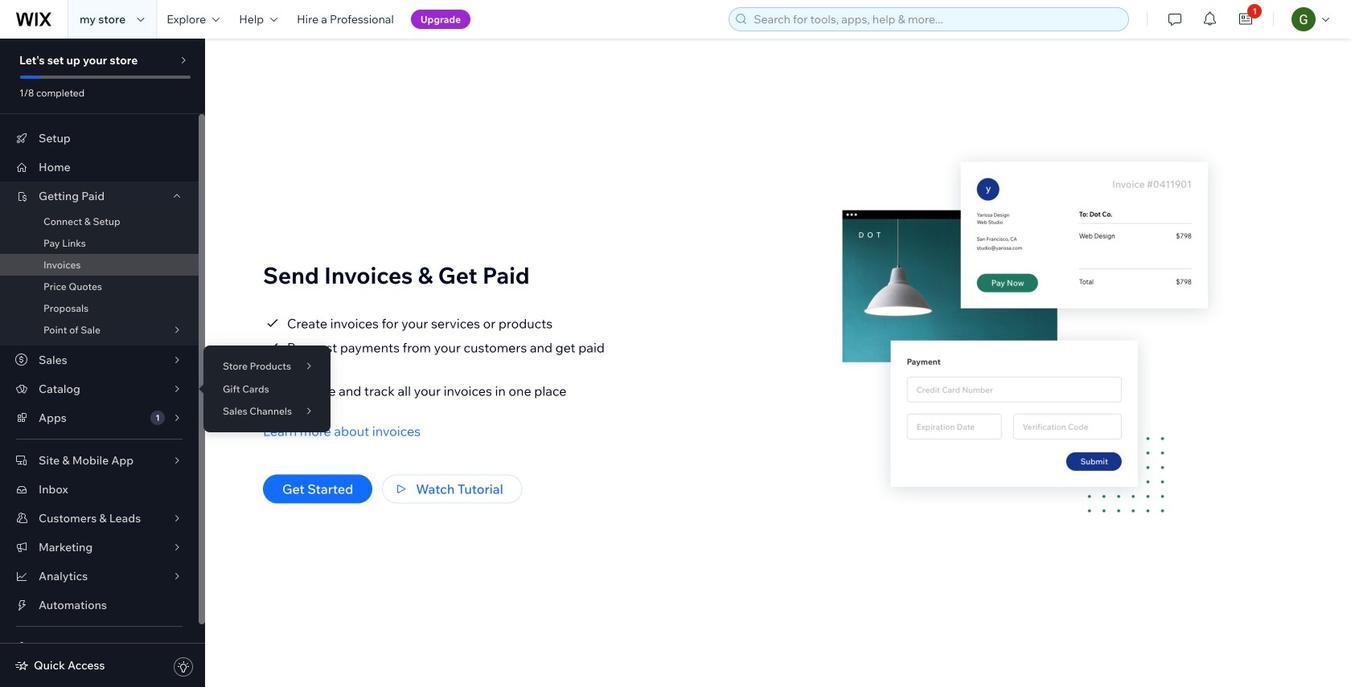 Task type: locate. For each thing, give the bounding box(es) containing it.
sidebar element
[[0, 39, 205, 688]]



Task type: vqa. For each thing, say whether or not it's contained in the screenshot.
Search for tools, apps, help & more... field
yes



Task type: describe. For each thing, give the bounding box(es) containing it.
Search for tools, apps, help & more... field
[[749, 8, 1124, 31]]



